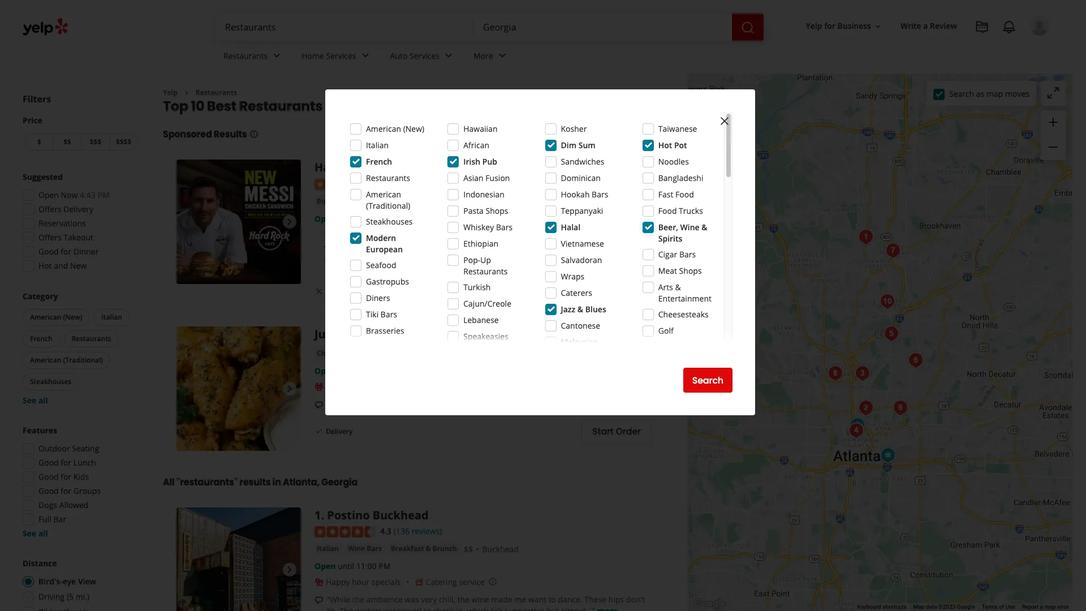 Task type: locate. For each thing, give the bounding box(es) containing it.
1 vertical spatial search
[[693, 374, 724, 387]]

all down 'steakhouses' button
[[38, 395, 48, 406]]

wine bars
[[348, 544, 382, 554]]

very
[[421, 594, 437, 605]]

1 all from the top
[[38, 395, 48, 406]]

pm down american (traditional) link
[[379, 213, 391, 224]]

0 vertical spatial 11:00
[[357, 213, 377, 224]]

1 horizontal spatial (new)
[[403, 123, 425, 134]]

& for jazz & blues
[[578, 304, 584, 315]]

see all down 'steakhouses' button
[[23, 395, 48, 406]]

0 vertical spatial chicken
[[366, 255, 395, 265]]

0 horizontal spatial the
[[353, 594, 365, 605]]

bars for wine bars
[[367, 544, 382, 554]]

1 horizontal spatial the
[[458, 594, 470, 605]]

see all button for category
[[23, 395, 48, 406]]

delivery down open now 4:43 pm at the left top of page
[[64, 204, 93, 215]]

steakhouses down french button
[[30, 377, 71, 387]]

2 offers from the top
[[38, 232, 62, 243]]

terms of use link
[[982, 604, 1016, 610]]

1 horizontal spatial shops
[[680, 265, 702, 276]]

to
[[549, 594, 556, 605], [424, 606, 431, 611]]

want
[[529, 594, 547, 605]]

1 vertical spatial delivery
[[400, 287, 427, 297]]

1 horizontal spatial takeout
[[447, 287, 474, 297]]

1 vertical spatial postino buckhead image
[[177, 508, 301, 611]]

dim sum
[[561, 140, 596, 151]]

map right as
[[987, 88, 1004, 99]]

$$ right brunch
[[464, 544, 473, 555]]

american (traditional) button down 3.0
[[350, 196, 431, 207]]

pm up specials at left
[[379, 561, 391, 572]]

bars inside button
[[367, 544, 382, 554]]

24 chevron down v2 image right more
[[496, 49, 509, 62]]

messi
[[343, 255, 364, 265]]

option group
[[19, 558, 140, 611]]

wine inside beer, wine & spirits
[[681, 222, 700, 233]]

2 11:00 from the top
[[357, 561, 377, 572]]

& left brunch
[[426, 544, 431, 554]]

american (new) up cafe
[[366, 123, 425, 134]]

next image for hard rock cafe
[[283, 215, 297, 229]]

open now 4:43 pm
[[38, 190, 110, 200]]

for down good for kids
[[61, 486, 71, 496]]

services right home
[[326, 50, 356, 61]]

moves
[[1006, 88, 1030, 99]]

0 vertical spatial a
[[924, 21, 929, 31]]

french down american (new) button on the left of page
[[30, 334, 52, 344]]

yelp for business button
[[802, 16, 888, 36]]

1 11:00 from the top
[[357, 213, 377, 224]]

for for dinner
[[61, 246, 71, 257]]

postino buckhead image
[[855, 226, 878, 248], [177, 508, 301, 611]]

1 the from the left
[[353, 594, 365, 605]]

11:00 up happy hour specials
[[357, 561, 377, 572]]

american (new) inside search dialog
[[366, 123, 425, 134]]

report a map error
[[1023, 604, 1070, 610]]

good up and
[[38, 246, 59, 257]]

(136 reviews)
[[394, 526, 442, 537]]

speakeasies
[[464, 331, 509, 342]]

1 horizontal spatial italian
[[317, 544, 339, 554]]

& for arts & entertainment
[[676, 282, 681, 293]]

previous image
[[181, 215, 195, 229], [181, 382, 195, 396]]

1 vertical spatial offers
[[38, 232, 62, 243]]

1 vertical spatial map
[[1045, 604, 1057, 610]]

(traditional) down 3.0
[[366, 200, 411, 211]]

16 chevron right v2 image
[[182, 88, 191, 97]]

pm right 4:43
[[98, 190, 110, 200]]

0 horizontal spatial new
[[70, 260, 87, 271]]

None search field
[[216, 14, 766, 41]]

1 horizontal spatial hot
[[659, 140, 673, 151]]

restaurants inside button
[[72, 334, 111, 344]]

1 vertical spatial previous image
[[181, 382, 195, 396]]

full
[[38, 514, 51, 525]]

new for taste greatness new messi chicken sandwich read more
[[324, 255, 341, 265]]

jazz
[[561, 304, 576, 315]]

0 horizontal spatial yelp
[[163, 88, 178, 97]]

driving
[[38, 592, 65, 602]]

see all button down full
[[23, 528, 48, 539]]

a right report
[[1041, 604, 1044, 610]]

hot for hot pot
[[659, 140, 673, 151]]

american (new) inside button
[[30, 312, 82, 322]]

(new) up 'restaurants' button
[[63, 312, 82, 322]]

cafe
[[376, 160, 401, 175]]

takeout up dinner
[[64, 232, 93, 243]]

good up good for kids
[[38, 457, 59, 468]]

pelicana chicken image
[[825, 362, 847, 385]]

0 horizontal spatial a
[[924, 21, 929, 31]]

0 vertical spatial to
[[549, 594, 556, 605]]

(traditional) inside american (traditional) link
[[387, 196, 429, 206]]

1 slideshow element from the top
[[177, 160, 301, 284]]

0 vertical spatial see
[[23, 395, 36, 406]]

16 speech v2 image
[[315, 401, 324, 410]]

1 horizontal spatial outdoor
[[326, 287, 354, 297]]

delivery down the family-
[[326, 427, 353, 436]]

2 services from the left
[[410, 50, 440, 61]]

see all for features
[[23, 528, 48, 539]]

1 see all from the top
[[23, 395, 48, 406]]

just wingn image
[[177, 327, 301, 451], [877, 444, 900, 467]]

operated
[[387, 382, 421, 392]]

1 horizontal spatial buckhead
[[483, 544, 519, 555]]

0 horizontal spatial outdoor
[[38, 443, 70, 454]]

yelp left "business"
[[806, 21, 823, 31]]

1 vertical spatial open until 11:00 pm
[[315, 561, 391, 572]]

pop-up restaurants
[[464, 255, 508, 277]]

$ button
[[25, 133, 53, 151]]

16 happy hour specials v2 image
[[315, 578, 324, 587]]

shortcuts
[[883, 604, 907, 610]]

24 chevron down v2 image inside home services link
[[359, 49, 372, 62]]

buckhead up service
[[483, 544, 519, 555]]

terms
[[982, 604, 998, 610]]

for for business
[[825, 21, 836, 31]]

1 previous image from the top
[[181, 215, 195, 229]]

american (traditional) button up 'steakhouses' button
[[23, 352, 110, 369]]

shops down cigar bars at the right top
[[680, 265, 702, 276]]

chicken wings
[[317, 349, 366, 358]]

1 vertical spatial yelp
[[163, 88, 178, 97]]

previous image for hard rock cafe
[[181, 215, 195, 229]]

0 horizontal spatial american (traditional) button
[[23, 352, 110, 369]]

see all for category
[[23, 395, 48, 406]]

italian button up 'restaurants' button
[[94, 309, 130, 326]]

yelp left 16 chevron right v2 icon
[[163, 88, 178, 97]]

burgers link
[[315, 196, 346, 207]]

0 vertical spatial hot
[[659, 140, 673, 151]]

outdoor for outdoor seating
[[326, 287, 354, 297]]

for down good for lunch
[[61, 472, 71, 482]]

good down good for lunch
[[38, 472, 59, 482]]

info icon image
[[488, 577, 497, 586], [488, 577, 497, 586]]

chicken inside taste greatness new messi chicken sandwich read more
[[366, 255, 395, 265]]

yelp
[[806, 21, 823, 31], [163, 88, 178, 97]]

google image
[[691, 597, 729, 611]]

1 horizontal spatial 16 checkmark v2 image
[[388, 287, 398, 296]]

0 vertical spatial georgia
[[418, 97, 472, 116]]

0 vertical spatial shops
[[486, 205, 509, 216]]

1 vertical spatial pm
[[379, 213, 391, 224]]

new inside taste greatness new messi chicken sandwich read more
[[324, 255, 341, 265]]

0 horizontal spatial hot
[[38, 260, 52, 271]]

offers for offers delivery
[[38, 204, 62, 215]]

1 next image from the top
[[283, 215, 297, 229]]

yelp for yelp link
[[163, 88, 178, 97]]

price group
[[23, 115, 140, 153]]

24 chevron down v2 image inside more link
[[496, 49, 509, 62]]

1 vertical spatial to
[[424, 606, 431, 611]]

services inside auto services link
[[410, 50, 440, 61]]

0 horizontal spatial steakhouses
[[30, 377, 71, 387]]

1 vertical spatial italian
[[101, 312, 122, 322]]

0 vertical spatial italian
[[366, 140, 389, 151]]

until up happy
[[338, 561, 355, 572]]

meat shops
[[659, 265, 702, 276]]

4.3 star rating image
[[315, 526, 376, 538]]

features
[[23, 425, 57, 436]]

1 vertical spatial chicken
[[317, 349, 344, 358]]

&
[[702, 222, 708, 233], [676, 282, 681, 293], [578, 304, 584, 315], [380, 382, 385, 392], [426, 544, 431, 554]]

restaurants up "best"
[[224, 50, 268, 61]]

expand map image
[[1047, 86, 1061, 100]]

(traditional) down 'restaurants' button
[[63, 355, 103, 365]]

2 slideshow element from the top
[[177, 327, 301, 451]]

bars for tiki bars
[[381, 309, 397, 320]]

0 horizontal spatial chicken
[[317, 349, 344, 358]]

see down 'steakhouses' button
[[23, 395, 36, 406]]

1 vertical spatial see all
[[23, 528, 48, 539]]

2 open until 11:00 pm from the top
[[315, 561, 391, 572]]

a right write
[[924, 21, 929, 31]]

outdoor right 16 close v2 icon
[[326, 287, 354, 297]]

delivery
[[64, 204, 93, 215], [400, 287, 427, 297], [326, 427, 353, 436]]

0 vertical spatial until
[[338, 213, 355, 224]]

food up the beer, at top
[[659, 205, 677, 216]]

1 horizontal spatial delivery
[[326, 427, 353, 436]]

24 chevron down v2 image
[[270, 49, 284, 62], [496, 49, 509, 62]]

meat
[[659, 265, 678, 276]]

0 vertical spatial food
[[676, 189, 694, 200]]

11:00 for $$
[[357, 561, 377, 572]]

offers for offers takeout
[[38, 232, 62, 243]]

american (traditional) inside search dialog
[[366, 189, 411, 211]]

0 vertical spatial all
[[38, 395, 48, 406]]

2 horizontal spatial delivery
[[400, 287, 427, 297]]

1 vertical spatial atlanta,
[[283, 476, 320, 489]]

1 horizontal spatial french
[[366, 156, 392, 167]]

map for moves
[[987, 88, 1004, 99]]

reviews) right (622
[[412, 178, 442, 189]]

option group containing distance
[[19, 558, 140, 611]]

3 good from the top
[[38, 472, 59, 482]]

1 until from the top
[[338, 213, 355, 224]]

see all button down 'steakhouses' button
[[23, 395, 48, 406]]

italian up 'restaurants' button
[[101, 312, 122, 322]]

0 horizontal spatial to
[[424, 606, 431, 611]]

services inside home services link
[[326, 50, 356, 61]]

good for good for dinner
[[38, 246, 59, 257]]

& down trucks
[[702, 222, 708, 233]]

american (new) button
[[23, 309, 90, 326]]

24 chevron down v2 image for auto services
[[442, 49, 456, 62]]

hot left pot on the top right of the page
[[659, 140, 673, 151]]

0 horizontal spatial italian button
[[94, 309, 130, 326]]

diners
[[366, 293, 390, 303]]

0 horizontal spatial french
[[30, 334, 52, 344]]

american (traditional) button
[[350, 196, 431, 207], [23, 352, 110, 369]]

1 horizontal spatial italian button
[[315, 543, 341, 555]]

hard rock cafe image
[[847, 414, 869, 437]]

16 checkmark v2 image down 16 speech v2 image
[[315, 427, 324, 436]]

yelp inside button
[[806, 21, 823, 31]]

use
[[1006, 604, 1016, 610]]

search image
[[742, 21, 755, 34]]

food down bangladeshi at the right of page
[[676, 189, 694, 200]]

0 vertical spatial outdoor
[[326, 287, 354, 297]]

asian fusion
[[464, 173, 510, 183]]

african
[[464, 140, 490, 151]]

waiters
[[356, 606, 382, 611]]

2 see all from the top
[[23, 528, 48, 539]]

to up but on the right of page
[[549, 594, 556, 605]]

search for search as map moves
[[950, 88, 975, 99]]

takeout
[[64, 232, 93, 243], [447, 287, 474, 297]]

offers delivery
[[38, 204, 93, 215]]

0 horizontal spatial buckhead
[[373, 508, 429, 523]]

0 horizontal spatial delivery
[[64, 204, 93, 215]]

reviews) up breakfast & brunch
[[412, 526, 442, 537]]

new down dinner
[[70, 260, 87, 271]]

& for breakfast & brunch
[[426, 544, 431, 554]]

keyboard
[[858, 604, 882, 610]]

good for kids
[[38, 472, 89, 482]]

open until 11:00 pm down burgers link
[[315, 213, 391, 224]]

american (traditional)
[[366, 189, 411, 211], [352, 196, 429, 206], [30, 355, 103, 365]]

dogs allowed
[[38, 500, 89, 511]]

1 24 chevron down v2 image from the left
[[270, 49, 284, 62]]

french up 3.0
[[366, 156, 392, 167]]

11:00 for downtown
[[357, 213, 377, 224]]

steakhouses inside button
[[30, 377, 71, 387]]

shops for meat shops
[[680, 265, 702, 276]]

2 previous image from the top
[[181, 382, 195, 396]]

2 next image from the top
[[283, 382, 297, 396]]

2 the from the left
[[458, 594, 470, 605]]

italian up cafe
[[366, 140, 389, 151]]

1 horizontal spatial map
[[1045, 604, 1057, 610]]

0 horizontal spatial takeout
[[64, 232, 93, 243]]

0 vertical spatial french
[[366, 156, 392, 167]]

good for good for groups
[[38, 486, 59, 496]]

italian button down 4.3 star rating image
[[315, 543, 341, 555]]

1 vertical spatial reviews)
[[412, 526, 442, 537]]

google
[[958, 604, 976, 610]]

24 chevron down v2 image inside auto services link
[[442, 49, 456, 62]]

eye
[[63, 576, 76, 587]]

1 offers from the top
[[38, 204, 62, 215]]

offers down reservations
[[38, 232, 62, 243]]

& inside arts & entertainment
[[676, 282, 681, 293]]

1 horizontal spatial steakhouses
[[366, 216, 413, 227]]

2 24 chevron down v2 image from the left
[[442, 49, 456, 62]]

wine down trucks
[[681, 222, 700, 233]]

georgia up hawaiian
[[418, 97, 472, 116]]

new
[[324, 255, 341, 265], [70, 260, 87, 271]]

for up good for kids
[[61, 457, 71, 468]]

group
[[1042, 110, 1066, 160], [19, 172, 140, 275], [20, 291, 140, 406], [19, 425, 140, 539]]

0 vertical spatial offers
[[38, 204, 62, 215]]

24 chevron down v2 image left auto
[[359, 49, 372, 62]]

open up 16 happy hour specials v2 icon at the left bottom
[[315, 561, 336, 572]]

1 vertical spatial all
[[38, 528, 48, 539]]

bars up 'meat shops'
[[680, 249, 696, 260]]

restaurants up 16 info v2 icon
[[239, 97, 323, 116]]

0 vertical spatial $$
[[64, 137, 71, 147]]

the up in, on the bottom
[[458, 594, 470, 605]]

search inside button
[[693, 374, 724, 387]]

restaurants down american (new) button on the left of page
[[72, 334, 111, 344]]

slideshow element
[[177, 160, 301, 284], [177, 327, 301, 451], [177, 508, 301, 611]]

4 good from the top
[[38, 486, 59, 496]]

2 24 chevron down v2 image from the left
[[496, 49, 509, 62]]

1 vertical spatial takeout
[[447, 287, 474, 297]]

0 vertical spatial american (new)
[[366, 123, 425, 134]]

new down taste
[[324, 255, 341, 265]]

(new) up 3.0 (622 reviews)
[[403, 123, 425, 134]]

0 vertical spatial buckhead
[[373, 508, 429, 523]]

0 horizontal spatial map
[[987, 88, 1004, 99]]

2 all from the top
[[38, 528, 48, 539]]

slideshow element for just wingn
[[177, 327, 301, 451]]

24 chevron down v2 image for restaurants
[[270, 49, 284, 62]]

0 horizontal spatial wine
[[348, 544, 365, 554]]

poor calvin's image
[[855, 397, 878, 419]]

see up distance
[[23, 528, 36, 539]]

& right jazz
[[578, 304, 584, 315]]

american (new) down category
[[30, 312, 82, 322]]

for down offers takeout
[[61, 246, 71, 257]]

2 see all button from the top
[[23, 528, 48, 539]]

steakhouses up modern
[[366, 216, 413, 227]]

open until 11:00 pm up hour
[[315, 561, 391, 572]]

24 chevron down v2 image right auto services
[[442, 49, 456, 62]]

yelp for yelp for business
[[806, 21, 823, 31]]

map
[[987, 88, 1004, 99], [1045, 604, 1057, 610]]

0 vertical spatial reviews)
[[412, 178, 442, 189]]

1 horizontal spatial a
[[1041, 604, 1044, 610]]

all for category
[[38, 395, 48, 406]]

16 info v2 image
[[249, 130, 258, 139]]

1 vertical spatial 11:00
[[357, 561, 377, 572]]

0 horizontal spatial 24 chevron down v2 image
[[270, 49, 284, 62]]

services right auto
[[410, 50, 440, 61]]

$$ button
[[53, 133, 81, 151]]

bars for cigar bars
[[680, 249, 696, 260]]

tiki
[[366, 309, 379, 320]]

hard rock cafe link
[[315, 160, 401, 175]]

hot inside search dialog
[[659, 140, 673, 151]]

1 vertical spatial slideshow element
[[177, 327, 301, 451]]

see all down full
[[23, 528, 48, 539]]

(traditional) down 3.0 (622 reviews)
[[387, 196, 429, 206]]

24 chevron down v2 image
[[359, 49, 372, 62], [442, 49, 456, 62]]

0 horizontal spatial 16 checkmark v2 image
[[315, 427, 324, 436]]

see all button for features
[[23, 528, 48, 539]]

hard rock cafe image
[[177, 160, 301, 284]]

gastropubs
[[366, 276, 409, 287]]

16 checkmark v2 image
[[388, 287, 398, 296], [315, 427, 324, 436]]

restaurants up american (traditional) link
[[366, 173, 411, 183]]

restaurants inside "business categories" element
[[224, 50, 268, 61]]

asian
[[464, 173, 484, 183]]

bars right tiki
[[381, 309, 397, 320]]

tiki bars
[[366, 309, 397, 320]]

shops up whiskey bars
[[486, 205, 509, 216]]

cigar
[[659, 249, 678, 260]]

previous image
[[181, 563, 195, 577]]

0 vertical spatial italian button
[[94, 309, 130, 326]]

wine down 4.3 star rating image
[[348, 544, 365, 554]]

me
[[515, 594, 527, 605]]

2 good from the top
[[38, 457, 59, 468]]

0 vertical spatial next image
[[283, 215, 297, 229]]

next image
[[283, 563, 297, 577]]

wine bars button
[[346, 543, 384, 555]]

next image
[[283, 215, 297, 229], [283, 382, 297, 396]]

atlanta, right in
[[283, 476, 320, 489]]

the up waiters
[[353, 594, 365, 605]]

0 vertical spatial atlanta,
[[361, 97, 416, 116]]

map
[[914, 604, 925, 610]]

2 see from the top
[[23, 528, 36, 539]]

1 horizontal spatial search
[[950, 88, 975, 99]]

map left the error
[[1045, 604, 1057, 610]]

italian down 4.3 star rating image
[[317, 544, 339, 554]]

until down burgers button
[[338, 213, 355, 224]]

georgia up postino
[[322, 476, 358, 489]]

2 until from the top
[[338, 561, 355, 572]]

1 open until 11:00 pm from the top
[[315, 213, 391, 224]]

1 vertical spatial next image
[[283, 382, 297, 396]]

24 chevron down v2 image for more
[[496, 49, 509, 62]]

1 good from the top
[[38, 246, 59, 257]]

24 chevron down v2 image for home services
[[359, 49, 372, 62]]

brunch
[[433, 544, 457, 554]]

pm for reservations
[[98, 190, 110, 200]]

4:43
[[80, 190, 96, 200]]

see for features
[[23, 528, 36, 539]]

chicken down just
[[317, 349, 344, 358]]

hot left and
[[38, 260, 52, 271]]

1 vertical spatial american (new)
[[30, 312, 82, 322]]

0 vertical spatial map
[[987, 88, 1004, 99]]

3.0 (622 reviews)
[[380, 178, 442, 189]]

european
[[366, 244, 403, 255]]

user actions element
[[797, 14, 1066, 84]]

bars down 4.3
[[367, 544, 382, 554]]

& inside button
[[426, 544, 431, 554]]

catering service
[[426, 577, 485, 588]]

zoom in image
[[1047, 115, 1061, 129]]

south city kitchen midtown image
[[852, 362, 875, 385]]

16 family owned v2 image
[[315, 383, 324, 392]]

0 vertical spatial yelp
[[806, 21, 823, 31]]

just
[[315, 327, 336, 342]]

16 close v2 image
[[315, 287, 324, 296]]

italian
[[366, 140, 389, 151], [101, 312, 122, 322], [317, 544, 339, 554]]

0 horizontal spatial georgia
[[322, 476, 358, 489]]

breakfast & brunch button
[[389, 543, 460, 555]]

seafood
[[366, 260, 397, 271]]

outdoor up good for lunch
[[38, 443, 70, 454]]

good for dinner
[[38, 246, 99, 257]]

all down full
[[38, 528, 48, 539]]

0 horizontal spatial services
[[326, 50, 356, 61]]

1 horizontal spatial postino buckhead image
[[855, 226, 878, 248]]

16 chevron down v2 image
[[874, 22, 883, 31]]

good
[[38, 246, 59, 257], [38, 457, 59, 468], [38, 472, 59, 482], [38, 486, 59, 496]]

1 horizontal spatial new
[[324, 255, 341, 265]]

1 services from the left
[[326, 50, 356, 61]]

1 horizontal spatial wine
[[681, 222, 700, 233]]

dim
[[561, 140, 577, 151]]

map for error
[[1045, 604, 1057, 610]]

16 checkmark v2 image right seating
[[388, 287, 398, 296]]

offers up reservations
[[38, 204, 62, 215]]

1 horizontal spatial $$
[[464, 544, 473, 555]]

1 see from the top
[[23, 395, 36, 406]]

1 see all button from the top
[[23, 395, 48, 406]]

0 vertical spatial restaurants link
[[215, 41, 293, 74]]

all "restaurants" results in atlanta, georgia
[[163, 476, 358, 489]]

11:00 up modern
[[357, 213, 377, 224]]

map region
[[589, 70, 1087, 611]]

in
[[273, 476, 281, 489]]

two urban licks image
[[890, 397, 912, 419]]

for inside button
[[825, 21, 836, 31]]

bars for hookah bars
[[592, 189, 609, 200]]

malaysian
[[561, 337, 598, 348]]

food
[[676, 189, 694, 200], [659, 205, 677, 216]]

top 10 best restaurants near atlanta, georgia
[[163, 97, 472, 116]]

1 24 chevron down v2 image from the left
[[359, 49, 372, 62]]

yelp link
[[163, 88, 178, 97]]

1 horizontal spatial services
[[410, 50, 440, 61]]

1 horizontal spatial atlanta,
[[361, 97, 416, 116]]

delivery down sandwich
[[400, 287, 427, 297]]

0 horizontal spatial (new)
[[63, 312, 82, 322]]

(traditional) inside search dialog
[[366, 200, 411, 211]]



Task type: describe. For each thing, give the bounding box(es) containing it.
steakhouses inside search dialog
[[366, 216, 413, 227]]

new for hot and new
[[70, 260, 87, 271]]

in,
[[456, 606, 465, 611]]

allowed
[[59, 500, 89, 511]]

1 . postino buckhead
[[315, 508, 429, 523]]

rock
[[345, 160, 373, 175]]

all
[[163, 476, 175, 489]]

the
[[340, 606, 354, 611]]

(new) inside search dialog
[[403, 123, 425, 134]]

french inside button
[[30, 334, 52, 344]]

3 slideshow element from the top
[[177, 508, 301, 611]]

grana image
[[881, 322, 903, 345]]

salvadoran
[[561, 255, 603, 265]]

next image for just wingn
[[283, 382, 297, 396]]

1 vertical spatial georgia
[[322, 476, 358, 489]]

©2023
[[939, 604, 956, 610]]

& inside beer, wine & spirits
[[702, 222, 708, 233]]

16 speech v2 image
[[315, 596, 324, 605]]

hips
[[609, 594, 624, 605]]

0 horizontal spatial just wingn image
[[177, 327, 301, 451]]

check
[[433, 606, 454, 611]]

french inside search dialog
[[366, 156, 392, 167]]

wine
[[472, 594, 489, 605]]

1 vertical spatial italian button
[[315, 543, 341, 555]]

open until 11:00 pm for downtown
[[315, 213, 391, 224]]

0 vertical spatial takeout
[[64, 232, 93, 243]]

1 horizontal spatial just wingn image
[[877, 444, 900, 467]]

until for downtown
[[338, 213, 355, 224]]

open until 11:00 pm for $$
[[315, 561, 391, 572]]

(new) inside button
[[63, 312, 82, 322]]

outdoor seating
[[38, 443, 99, 454]]

1 vertical spatial 16 checkmark v2 image
[[315, 427, 324, 436]]

zoom out image
[[1047, 140, 1061, 154]]

kids
[[74, 472, 89, 482]]

yelp for business
[[806, 21, 872, 31]]

blues
[[586, 304, 607, 315]]

seating
[[356, 287, 379, 297]]

search button
[[684, 368, 733, 393]]

1 vertical spatial restaurants link
[[196, 88, 237, 97]]

3 star rating image
[[315, 179, 376, 190]]

business categories element
[[215, 41, 1051, 74]]

16 catering v2 image
[[415, 578, 424, 587]]

family-owned & operated
[[326, 382, 421, 392]]

1 vertical spatial american (traditional) button
[[23, 352, 110, 369]]

home services link
[[293, 41, 381, 74]]

american inside button
[[30, 312, 61, 322]]

jazz & blues
[[561, 304, 607, 315]]

all for features
[[38, 528, 48, 539]]

& right owned
[[380, 382, 385, 392]]

whiskey bird image
[[905, 349, 928, 372]]

breakfast & brunch
[[391, 544, 457, 554]]

good for good for kids
[[38, 472, 59, 482]]

happy hour specials
[[326, 577, 401, 588]]

sandwich
[[397, 255, 433, 265]]

outdoor seating
[[326, 287, 379, 297]]

.
[[321, 508, 324, 523]]

these
[[585, 594, 607, 605]]

teppanyaki
[[561, 205, 604, 216]]

mi.)
[[76, 592, 90, 602]]

hot for hot and new
[[38, 260, 52, 271]]

modern european
[[366, 233, 403, 255]]

wingn
[[339, 327, 377, 342]]

but
[[547, 606, 559, 611]]

hour
[[352, 577, 370, 588]]

driving (5 mi.)
[[38, 592, 90, 602]]

26 thai kitchen & bar image
[[877, 290, 899, 313]]

open down burgers button
[[315, 213, 336, 224]]

steakhouses button
[[23, 374, 79, 391]]

fusion
[[486, 173, 510, 183]]

group containing suggested
[[19, 172, 140, 275]]

1 vertical spatial food
[[659, 205, 677, 216]]

business
[[838, 21, 872, 31]]

home services
[[302, 50, 356, 61]]

$$$
[[90, 137, 101, 147]]

owned
[[352, 382, 378, 392]]

food trucks
[[659, 205, 704, 216]]

caterers
[[561, 288, 593, 298]]

more
[[474, 50, 493, 61]]

chicken wings button
[[315, 348, 368, 360]]

chicken wings link
[[315, 348, 368, 360]]

report a map error link
[[1023, 604, 1070, 610]]

2 reviews) from the top
[[412, 526, 442, 537]]

restaurants right 16 chevron right v2 icon
[[196, 88, 237, 97]]

indonesian
[[464, 189, 505, 200]]

until for $$
[[338, 561, 355, 572]]

bar
[[54, 514, 66, 525]]

search dialog
[[0, 0, 1087, 611]]

now
[[61, 190, 78, 200]]

noodles
[[659, 156, 689, 167]]

search for search
[[693, 374, 724, 387]]

(136 reviews) link
[[394, 525, 442, 537]]

vanity restaurant and bar image
[[846, 419, 868, 442]]

close image
[[718, 114, 732, 128]]

italian inside search dialog
[[366, 140, 389, 151]]

bars for whiskey bars
[[496, 222, 513, 233]]

open up 16 family owned v2 icon
[[315, 366, 336, 377]]

chicken inside chicken wings button
[[317, 349, 344, 358]]

vietnamese
[[561, 238, 605, 249]]

wine inside wine bars button
[[348, 544, 365, 554]]

outdoor for outdoor seating
[[38, 443, 70, 454]]

group containing features
[[19, 425, 140, 539]]

family-
[[326, 382, 352, 392]]

auto services
[[390, 50, 440, 61]]

ambience
[[367, 594, 403, 605]]

restaurants down up
[[464, 266, 508, 277]]

shops for pasta shops
[[486, 205, 509, 216]]

services for auto services
[[410, 50, 440, 61]]

near
[[325, 97, 358, 116]]

groups
[[74, 486, 101, 496]]

services for home services
[[326, 50, 356, 61]]

1 horizontal spatial georgia
[[418, 97, 472, 116]]

good for good for lunch
[[38, 457, 59, 468]]

2 vertical spatial delivery
[[326, 427, 353, 436]]

10
[[191, 97, 204, 116]]

"restaurants"
[[177, 476, 238, 489]]

"while
[[327, 594, 351, 605]]

for for groups
[[61, 486, 71, 496]]

keyboard shortcuts button
[[858, 603, 907, 611]]

offers takeout
[[38, 232, 93, 243]]

1 vertical spatial $$
[[464, 544, 473, 555]]

1 vertical spatial buckhead
[[483, 544, 519, 555]]

group containing category
[[20, 291, 140, 406]]

0 horizontal spatial italian
[[101, 312, 122, 322]]

1 horizontal spatial american (traditional) button
[[350, 196, 431, 207]]

full bar
[[38, 514, 66, 525]]

5church - buckhead image
[[882, 239, 905, 262]]

hard rock cafe
[[315, 160, 401, 175]]

a for report
[[1041, 604, 1044, 610]]

slideshow element for hard rock cafe
[[177, 160, 301, 284]]

$$ inside "$$" button
[[64, 137, 71, 147]]

projects image
[[976, 20, 989, 34]]

previous image for just wingn
[[181, 382, 195, 396]]

notifications image
[[1003, 20, 1017, 34]]

restaurants button
[[64, 331, 119, 348]]

cantonese
[[561, 320, 601, 331]]

for for lunch
[[61, 457, 71, 468]]

good for lunch
[[38, 457, 96, 468]]

made
[[492, 594, 513, 605]]

pop-
[[464, 255, 481, 265]]

pm for "while the ambience was very chill, the wine made me want to dance. these hips don't lie. the waiters continued to check in, which felt supportive but almost…"
[[379, 561, 391, 572]]

cajun/creole
[[464, 298, 512, 309]]

auto services link
[[381, 41, 465, 74]]

0 vertical spatial delivery
[[64, 204, 93, 215]]

golf
[[659, 325, 674, 336]]

dogs
[[38, 500, 57, 511]]

home
[[302, 50, 324, 61]]

3.0
[[380, 178, 392, 189]]

which
[[467, 606, 489, 611]]

was
[[405, 594, 419, 605]]

0 horizontal spatial atlanta,
[[283, 476, 320, 489]]

turkish
[[464, 282, 491, 293]]

postino buckhead link
[[327, 508, 429, 523]]

open down suggested
[[38, 190, 59, 200]]

0 vertical spatial postino buckhead image
[[855, 226, 878, 248]]

data
[[927, 604, 938, 610]]

1 reviews) from the top
[[412, 178, 442, 189]]

category
[[23, 291, 58, 302]]

for for kids
[[61, 472, 71, 482]]

read
[[437, 255, 456, 265]]

a for write
[[924, 21, 929, 31]]

bird's-
[[38, 576, 63, 587]]

french button
[[23, 331, 60, 348]]

specials
[[372, 577, 401, 588]]

burgers button
[[315, 196, 346, 207]]

see for category
[[23, 395, 36, 406]]

postino
[[327, 508, 370, 523]]

taste
[[324, 243, 348, 254]]

2 vertical spatial italian
[[317, 544, 339, 554]]

results
[[240, 476, 271, 489]]



Task type: vqa. For each thing, say whether or not it's contained in the screenshot.
Vanity Restaurant And Bar icon
yes



